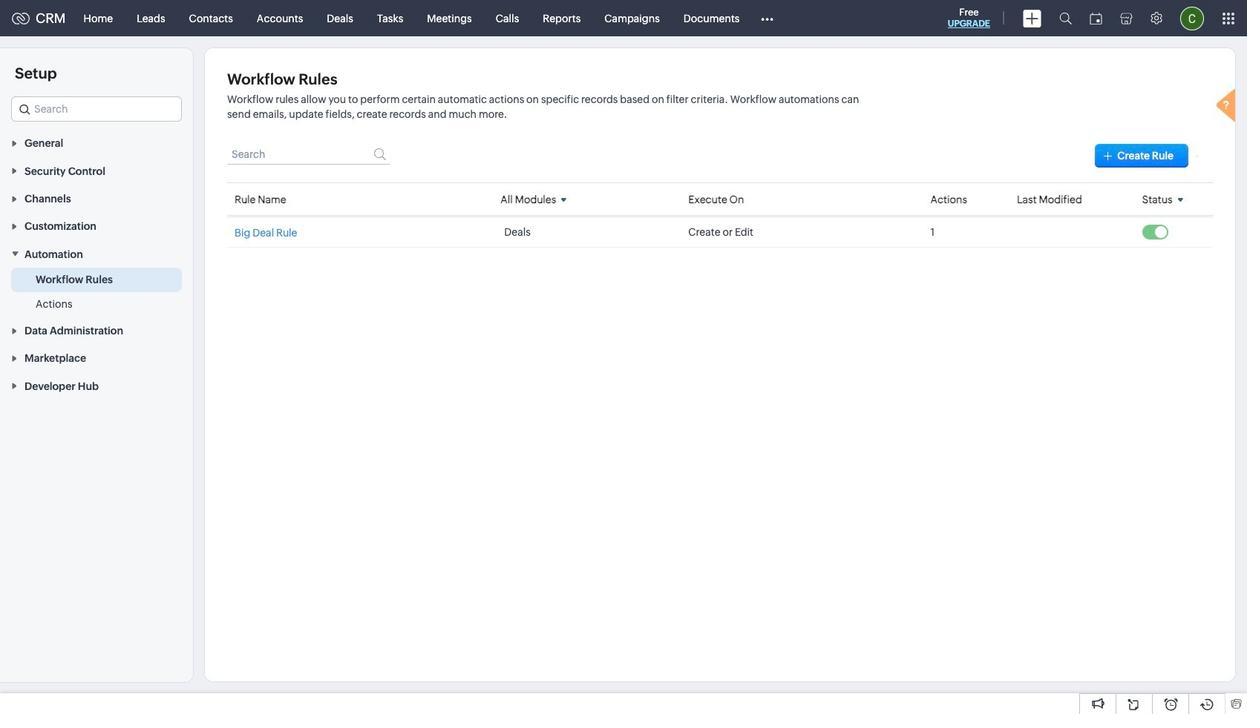 Task type: describe. For each thing, give the bounding box(es) containing it.
profile image
[[1180, 6, 1204, 30]]

profile element
[[1172, 0, 1213, 36]]

logo image
[[12, 12, 30, 24]]

0 horizontal spatial search text field
[[12, 97, 181, 121]]

search element
[[1051, 0, 1081, 36]]



Task type: vqa. For each thing, say whether or not it's contained in the screenshot.
field
yes



Task type: locate. For each thing, give the bounding box(es) containing it.
None field
[[11, 97, 182, 122], [501, 189, 573, 209], [1142, 189, 1189, 209], [11, 97, 182, 122], [501, 189, 573, 209], [1142, 189, 1189, 209]]

create menu image
[[1023, 9, 1042, 27]]

1 horizontal spatial search text field
[[227, 144, 391, 165]]

Other Modules field
[[752, 6, 784, 30]]

create menu element
[[1014, 0, 1051, 36]]

0 vertical spatial search text field
[[12, 97, 181, 121]]

1 vertical spatial search text field
[[227, 144, 391, 165]]

search image
[[1059, 12, 1072, 24]]

calendar image
[[1090, 12, 1102, 24]]

Search text field
[[12, 97, 181, 121], [227, 144, 391, 165]]

region
[[0, 268, 193, 317]]



